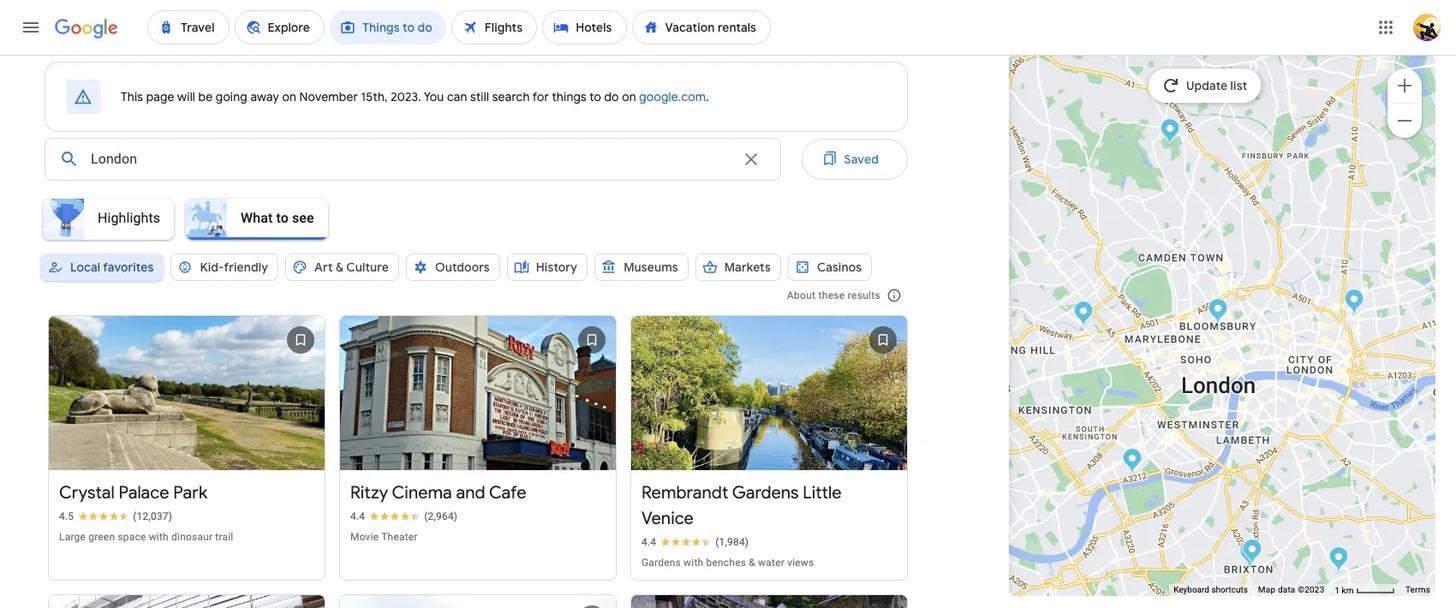 Task type: describe. For each thing, give the bounding box(es) containing it.
history
[[536, 260, 578, 275]]

rich mix image
[[1345, 289, 1364, 317]]

map data ©2023
[[1259, 585, 1325, 595]]

ritzy
[[350, 483, 388, 504]]

be
[[198, 89, 213, 105]]

art & culture button
[[285, 247, 399, 288]]

highlights
[[98, 209, 160, 226]]

what to see
[[241, 209, 314, 226]]

data
[[1278, 585, 1296, 595]]

terms
[[1406, 585, 1431, 595]]

museums
[[624, 260, 678, 275]]

save highgate cemetery to collection image
[[863, 599, 904, 608]]

keyboard
[[1174, 585, 1210, 595]]

Search for destinations, sights and more text field
[[90, 139, 730, 180]]

highlights link
[[38, 199, 181, 240]]

ritzy cinema and cafe
[[350, 483, 527, 504]]

history button
[[507, 247, 588, 288]]

rembrandt gardens little venice image
[[1074, 301, 1094, 329]]

4.4 for ritzy cinema and cafe
[[350, 511, 365, 523]]

©2023
[[1298, 585, 1325, 595]]

what to see link
[[181, 199, 335, 240]]

house of dreams museum image
[[1329, 547, 1349, 575]]

ritzy cinema and cafe image
[[1240, 542, 1260, 570]]

google.com link
[[639, 89, 706, 105]]

see
[[292, 209, 314, 226]]

1 vertical spatial gardens
[[642, 557, 681, 569]]

save rich mix to collection image
[[280, 599, 321, 608]]

keyboard shortcuts button
[[1174, 584, 1248, 596]]

filters list containing highlights
[[31, 194, 908, 262]]

things
[[552, 89, 587, 105]]

4.4 for rembrandt gardens little venice
[[642, 537, 657, 549]]

venice
[[642, 508, 694, 530]]

map region
[[879, 0, 1457, 599]]

outdoors
[[435, 260, 490, 275]]

for
[[533, 89, 549, 105]]

cinema
[[392, 483, 452, 504]]

large
[[59, 532, 86, 544]]

casinos
[[817, 260, 862, 275]]

gardens with benches & water views
[[642, 557, 814, 569]]

0 vertical spatial to
[[590, 89, 601, 105]]

local favorites button
[[41, 247, 164, 288]]

update list button
[[1149, 69, 1262, 103]]

google.com
[[639, 89, 706, 105]]

november
[[299, 89, 358, 105]]

highgate cemetery image
[[1161, 118, 1180, 147]]

2023.
[[391, 89, 421, 105]]

saved link
[[802, 139, 908, 180]]

palace
[[119, 483, 169, 504]]

cafe
[[489, 483, 527, 504]]

what
[[241, 209, 273, 226]]

15th,
[[361, 89, 388, 105]]

& inside button
[[336, 260, 344, 275]]

dinosaur
[[171, 532, 213, 544]]

rembrandt
[[642, 483, 729, 504]]

this
[[121, 89, 143, 105]]

about
[[787, 290, 816, 302]]

list containing crystal palace park
[[41, 229, 915, 608]]

kid-friendly
[[200, 260, 268, 275]]

markets
[[725, 260, 771, 275]]

zoom out map image
[[1395, 110, 1415, 131]]

away
[[251, 89, 279, 105]]

still
[[470, 89, 489, 105]]

list
[[1231, 78, 1248, 93]]

zoom in map image
[[1395, 75, 1415, 96]]

movie
[[350, 532, 379, 544]]

crystal palace park
[[59, 483, 207, 504]]

local
[[70, 260, 100, 275]]

what to see list item
[[181, 194, 335, 245]]

trail
[[215, 532, 233, 544]]

1 km
[[1335, 586, 1356, 595]]

2 on from the left
[[622, 89, 636, 105]]

casinos button
[[788, 247, 873, 288]]

keyboard shortcuts
[[1174, 585, 1248, 595]]

museums button
[[595, 247, 689, 288]]

0 horizontal spatial with
[[149, 532, 169, 544]]

going
[[216, 89, 248, 105]]

1 km button
[[1330, 584, 1401, 597]]

filters form
[[31, 132, 908, 305]]

save ritzy cinema and cafe to collection image
[[571, 320, 613, 361]]



Task type: vqa. For each thing, say whether or not it's contained in the screenshot.
leftmost 800
no



Task type: locate. For each thing, give the bounding box(es) containing it.
filters list inside form
[[38, 247, 908, 305]]

on right away
[[282, 89, 296, 105]]

green
[[88, 532, 115, 544]]

4.4 inside image
[[642, 537, 657, 549]]

views
[[788, 557, 814, 569]]

on right do
[[622, 89, 636, 105]]

markets button
[[696, 247, 781, 288]]

outdoors button
[[406, 247, 500, 288]]

you
[[424, 89, 444, 105]]

main menu image
[[21, 17, 41, 38]]

water
[[758, 557, 785, 569]]

culture
[[346, 260, 389, 275]]

(12,037)
[[133, 511, 172, 523]]

chelsea physic garden image
[[1123, 448, 1143, 476]]

gardens down 4.4 out of 5 stars from 1,984 reviews image on the bottom of page
[[642, 557, 681, 569]]

do
[[604, 89, 619, 105]]

these
[[819, 290, 845, 302]]

favorites
[[103, 260, 154, 275]]

can
[[447, 89, 467, 105]]

& right art
[[336, 260, 344, 275]]

save crystal palace park to collection image
[[280, 320, 321, 361]]

& left water
[[749, 557, 756, 569]]

search
[[492, 89, 530, 105]]

4.4 up the movie
[[350, 511, 365, 523]]

art & culture
[[315, 260, 389, 275]]

update list
[[1187, 78, 1248, 93]]

1 vertical spatial to
[[276, 209, 289, 226]]

to inside what to see link
[[276, 209, 289, 226]]

0 vertical spatial 4.4
[[350, 511, 365, 523]]

theater
[[381, 532, 418, 544]]

with
[[149, 532, 169, 544], [684, 557, 704, 569]]

1 horizontal spatial to
[[590, 89, 601, 105]]

this page will be going away on november 15th, 2023. you can still search for things to do on google.com .
[[121, 89, 709, 105]]

space
[[118, 532, 146, 544]]

km
[[1342, 586, 1354, 595]]

0 vertical spatial gardens
[[732, 483, 799, 504]]

map
[[1259, 585, 1276, 595]]

save rembrandt gardens little venice to collection image
[[863, 320, 904, 361]]

kid-friendly button
[[171, 247, 279, 288]]

little
[[803, 483, 842, 504]]

1 vertical spatial with
[[684, 557, 704, 569]]

save fulham palace to collection image
[[571, 599, 613, 608]]

1 horizontal spatial &
[[749, 557, 756, 569]]

0 vertical spatial &
[[336, 260, 344, 275]]

saved
[[844, 152, 879, 167]]

list
[[41, 229, 915, 608]]

.
[[706, 89, 709, 105]]

rembrandt gardens little venice
[[642, 483, 842, 530]]

4.4 out of 5 stars from 2,964 reviews image
[[350, 510, 458, 524]]

1 on from the left
[[282, 89, 296, 105]]

4.4
[[350, 511, 365, 523], [642, 537, 657, 549]]

on
[[282, 89, 296, 105], [622, 89, 636, 105]]

(1,984)
[[716, 537, 749, 549]]

0 horizontal spatial to
[[276, 209, 289, 226]]

brixton market image
[[1243, 539, 1263, 567]]

shortcuts
[[1212, 585, 1248, 595]]

1 vertical spatial 4.4
[[642, 537, 657, 549]]

0 horizontal spatial 4.4
[[350, 511, 365, 523]]

1 horizontal spatial gardens
[[732, 483, 799, 504]]

1 vertical spatial &
[[749, 557, 756, 569]]

results
[[848, 290, 881, 302]]

4.4 out of 5 stars from 1,984 reviews image
[[642, 536, 749, 550]]

local favorites
[[70, 260, 154, 275]]

gardens inside rembrandt gardens little venice
[[732, 483, 799, 504]]

4.4 inside 'image'
[[350, 511, 365, 523]]

0 vertical spatial with
[[149, 532, 169, 544]]

1
[[1335, 586, 1340, 595]]

4.5 out of 5 stars from 12,037 reviews image
[[59, 510, 172, 524]]

to
[[590, 89, 601, 105], [276, 209, 289, 226]]

will
[[177, 89, 195, 105]]

crystal
[[59, 483, 115, 504]]

1 horizontal spatial on
[[622, 89, 636, 105]]

0 horizontal spatial &
[[336, 260, 344, 275]]

movie theater
[[350, 532, 418, 544]]

friendly
[[224, 260, 268, 275]]

kid-
[[200, 260, 224, 275]]

large green space with dinosaur trail
[[59, 532, 233, 544]]

russell square cabmen's shelter image
[[1209, 298, 1228, 326]]

0 horizontal spatial on
[[282, 89, 296, 105]]

4.5
[[59, 511, 74, 523]]

1 horizontal spatial 4.4
[[642, 537, 657, 549]]

to left see at the top left of the page
[[276, 209, 289, 226]]

about these results
[[787, 290, 881, 302]]

filters list
[[31, 194, 908, 262], [38, 247, 908, 305]]

update
[[1187, 78, 1228, 93]]

gardens left little
[[732, 483, 799, 504]]

(2,964)
[[424, 511, 458, 523]]

benches
[[706, 557, 746, 569]]

1 horizontal spatial with
[[684, 557, 704, 569]]

filters list containing local favorites
[[38, 247, 908, 305]]

and
[[456, 483, 486, 504]]

with down (12,037)
[[149, 532, 169, 544]]

with down 4.4 out of 5 stars from 1,984 reviews image on the bottom of page
[[684, 557, 704, 569]]

clear image
[[741, 149, 761, 170]]

about these results image
[[874, 275, 915, 316]]

terms link
[[1406, 585, 1431, 595]]

&
[[336, 260, 344, 275], [749, 557, 756, 569]]

to left do
[[590, 89, 601, 105]]

page
[[146, 89, 174, 105]]

4.4 down venice
[[642, 537, 657, 549]]

art
[[315, 260, 333, 275]]

0 horizontal spatial gardens
[[642, 557, 681, 569]]



